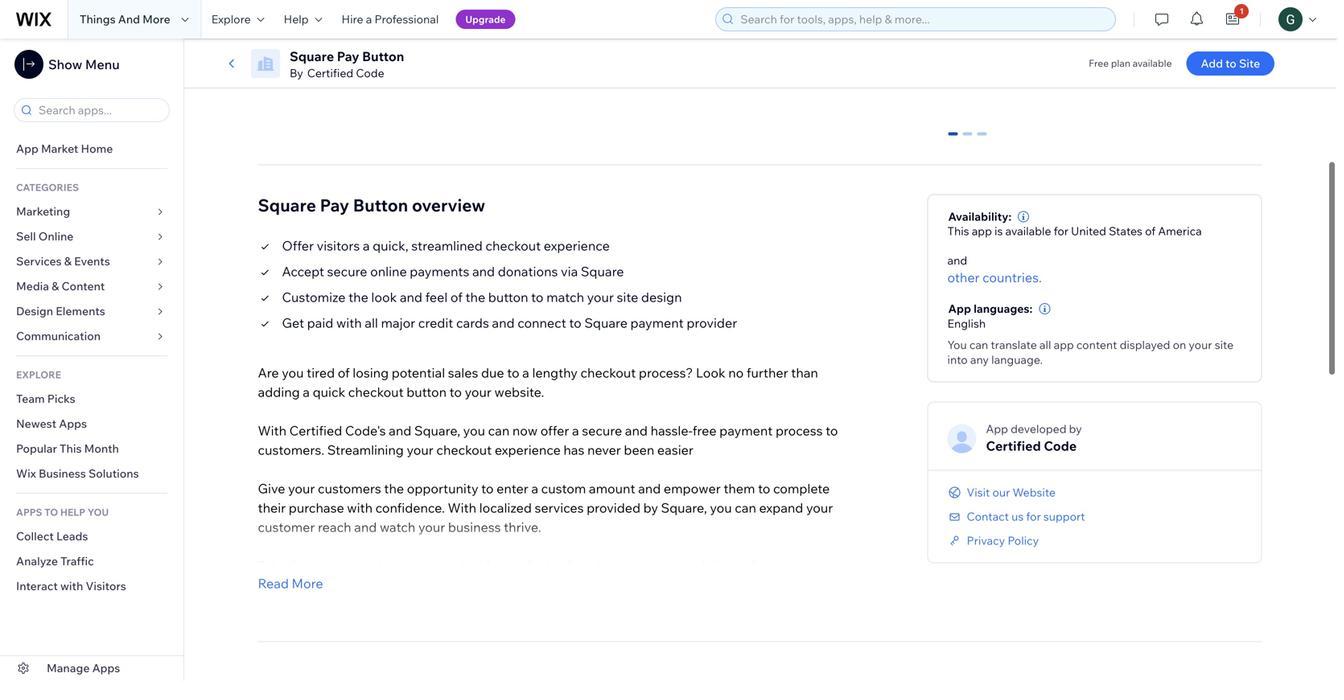 Task type: describe. For each thing, give the bounding box(es) containing it.
services & events
[[16, 254, 110, 268]]

0 vertical spatial with
[[336, 315, 362, 331]]

team
[[16, 392, 45, 406]]

by inside are you tired of losing potential sales due to a lengthy checkout process? look no further than adding a quick checkout button to your website. with certified code's and square, you can now offer a secure and hassle-free payment process to customers. streamlining your checkout experience has never been easier give your customers the opportunity to enter a custom amount and empower them to complete their purchase with confidence. with localized services provided by square, you can expand your customer reach and watch your business thrive. take the step towards success and add a quick checkout button to your website today read more
[[644, 500, 658, 516]]

of inside are you tired of losing potential sales due to a lengthy checkout process? look no further than adding a quick checkout button to your website. with certified code's and square, you can now offer a secure and hassle-free payment process to customers. streamlining your checkout experience has never been easier give your customers the opportunity to enter a custom amount and empower them to complete their purchase with confidence. with localized services provided by square, you can expand your customer reach and watch your business thrive. take the step towards success and add a quick checkout button to your website today read more
[[338, 365, 350, 381]]

communication link
[[0, 324, 184, 349]]

your right match
[[587, 289, 614, 306]]

design
[[16, 304, 53, 318]]

code's
[[345, 423, 386, 439]]

1 vertical spatial square,
[[661, 500, 707, 516]]

by inside app developed by certified code
[[1069, 422, 1082, 436]]

today
[[735, 558, 769, 574]]

& for media
[[52, 279, 59, 293]]

the up 'cards'
[[466, 289, 485, 306]]

2 horizontal spatial of
[[1145, 224, 1156, 238]]

accept secure online payments and donations via square
[[282, 264, 624, 280]]

collect leads link
[[0, 525, 184, 550]]

pay for overview
[[320, 195, 349, 216]]

hire
[[342, 12, 363, 26]]

checkout up opportunity
[[437, 442, 492, 458]]

& for services
[[64, 254, 72, 268]]

1 horizontal spatial quick
[[503, 558, 536, 574]]

explore
[[16, 369, 61, 381]]

popular this month
[[16, 442, 119, 456]]

0 horizontal spatial secure
[[327, 264, 367, 280]]

this app is available for united states of america
[[948, 224, 1202, 238]]

contact
[[967, 510, 1009, 524]]

0 horizontal spatial button
[[407, 384, 447, 401]]

show menu
[[48, 56, 120, 72]]

success
[[391, 558, 439, 574]]

potential
[[392, 365, 445, 381]]

free plan available
[[1089, 57, 1172, 69]]

marketing link
[[0, 200, 184, 225]]

certified inside are you tired of losing potential sales due to a lengthy checkout process? look no further than adding a quick checkout button to your website. with certified code's and square, you can now offer a secure and hassle-free payment process to customers. streamlining your checkout experience has never been easier give your customers the opportunity to enter a custom amount and empower them to complete their purchase with confidence. with localized services provided by square, you can expand your customer reach and watch your business thrive. take the step towards success and add a quick checkout button to your website today read more
[[289, 423, 342, 439]]

a left quick,
[[363, 238, 370, 254]]

secure inside are you tired of losing potential sales due to a lengthy checkout process? look no further than adding a quick checkout button to your website. with certified code's and square, you can now offer a secure and hassle-free payment process to customers. streamlining your checkout experience has never been easier give your customers the opportunity to enter a custom amount and empower them to complete their purchase with confidence. with localized services provided by square, you can expand your customer reach and watch your business thrive. take the step towards success and add a quick checkout button to your website today read more
[[582, 423, 622, 439]]

to
[[44, 507, 58, 519]]

home
[[81, 142, 113, 156]]

1 horizontal spatial for
[[1054, 224, 1069, 238]]

availability:
[[949, 210, 1012, 224]]

your inside english you can translate all app content displayed on your site into any language.
[[1189, 338, 1213, 352]]

to up connect
[[531, 289, 544, 306]]

1 horizontal spatial button
[[488, 289, 528, 306]]

streamlined
[[411, 238, 483, 254]]

1 vertical spatial 1
[[965, 133, 971, 147]]

app developed by certified code
[[986, 422, 1082, 454]]

read more button
[[258, 574, 323, 594]]

cards
[[456, 315, 489, 331]]

apps to help you
[[16, 507, 109, 519]]

a right the add
[[493, 558, 500, 574]]

media & content link
[[0, 274, 184, 299]]

0 vertical spatial experience
[[544, 238, 610, 254]]

menu
[[85, 56, 120, 72]]

hassle-
[[651, 423, 693, 439]]

help
[[284, 12, 309, 26]]

complete
[[774, 481, 830, 497]]

the left look at the left
[[349, 289, 368, 306]]

overview
[[412, 195, 485, 216]]

business
[[39, 467, 86, 481]]

visit our website link
[[948, 486, 1056, 500]]

square pay button by certified code
[[290, 48, 404, 80]]

sidebar element
[[0, 39, 184, 682]]

website.
[[495, 384, 544, 401]]

wix business solutions
[[16, 467, 139, 481]]

never
[[588, 442, 621, 458]]

2
[[979, 133, 985, 147]]

wix business solutions link
[[0, 462, 184, 487]]

watch
[[380, 520, 416, 536]]

add to site
[[1201, 56, 1261, 70]]

visit our website
[[967, 486, 1056, 500]]

events
[[74, 254, 110, 268]]

interact with visitors
[[16, 580, 126, 594]]

to up website. on the bottom left of the page
[[507, 365, 520, 381]]

1 horizontal spatial this
[[948, 224, 970, 238]]

the up confidence.
[[384, 481, 404, 497]]

to right process
[[826, 423, 838, 439]]

are you tired of losing potential sales due to a lengthy checkout process? look no further than adding a quick checkout button to your website. with certified code's and square, you can now offer a secure and hassle-free payment process to customers. streamlining your checkout experience has never been easier give your customers the opportunity to enter a custom amount and empower them to complete their purchase with confidence. with localized services provided by square, you can expand your customer reach and watch your business thrive. take the step towards success and add a quick checkout button to your website today read more
[[258, 365, 838, 592]]

step
[[311, 558, 338, 574]]

marketing
[[16, 204, 70, 219]]

app market home
[[16, 142, 113, 156]]

checkout down "losing"
[[348, 384, 404, 401]]

english
[[948, 317, 986, 331]]

code inside square pay button by certified code
[[356, 66, 384, 80]]

read
[[258, 576, 289, 592]]

market
[[41, 142, 78, 156]]

categories
[[16, 182, 79, 194]]

content
[[62, 279, 105, 293]]

apps for newest apps
[[59, 417, 87, 431]]

square up offer
[[258, 195, 316, 216]]

any
[[971, 353, 989, 367]]

Search apps... field
[[34, 99, 164, 122]]

offer visitors a quick, streamlined checkout experience
[[282, 238, 610, 254]]

has
[[564, 442, 585, 458]]

take
[[258, 558, 285, 574]]

2 horizontal spatial you
[[710, 500, 732, 516]]

a up website. on the bottom left of the page
[[522, 365, 529, 381]]

button for by
[[362, 48, 404, 64]]

a right the enter
[[531, 481, 538, 497]]

leads
[[56, 530, 88, 544]]

visitors
[[86, 580, 126, 594]]

website
[[1013, 486, 1056, 500]]

tired
[[307, 365, 335, 381]]

1 horizontal spatial you
[[463, 423, 485, 439]]

donations
[[498, 264, 558, 280]]

0 horizontal spatial site
[[617, 289, 639, 306]]

interact
[[16, 580, 58, 594]]

online
[[370, 264, 407, 280]]

get
[[282, 315, 304, 331]]

the left step
[[288, 558, 308, 574]]

0 horizontal spatial all
[[365, 315, 378, 331]]

square inside square pay button by certified code
[[290, 48, 334, 64]]

show
[[48, 56, 82, 72]]

streamlining
[[327, 442, 404, 458]]

and
[[118, 12, 140, 26]]

connect
[[518, 315, 566, 331]]

customer
[[258, 520, 315, 536]]

your down confidence.
[[418, 520, 445, 536]]

0 vertical spatial app
[[972, 224, 992, 238]]

0 horizontal spatial more
[[143, 12, 170, 26]]

popular this month link
[[0, 437, 184, 462]]

sell online link
[[0, 225, 184, 250]]

your down the due
[[465, 384, 492, 401]]

countries.
[[983, 270, 1042, 286]]

manage
[[47, 662, 90, 676]]

lengthy
[[532, 365, 578, 381]]

1 vertical spatial can
[[488, 423, 510, 439]]

with inside interact with visitors link
[[60, 580, 83, 594]]

policy
[[1008, 534, 1039, 548]]

analyze
[[16, 555, 58, 569]]

1 horizontal spatial can
[[735, 500, 757, 516]]

app for app languages:
[[949, 302, 971, 316]]

to left the enter
[[481, 481, 494, 497]]

developed
[[1011, 422, 1067, 436]]

checkout up donations
[[486, 238, 541, 254]]

and left 'feel'
[[400, 289, 423, 306]]

checkout right lengthy
[[581, 365, 636, 381]]

team picks
[[16, 392, 75, 406]]

1 vertical spatial of
[[451, 289, 463, 306]]

process?
[[639, 365, 693, 381]]

services
[[16, 254, 62, 268]]



Task type: vqa. For each thing, say whether or not it's contained in the screenshot.
the & in the MEDIA & CONTENT link
no



Task type: locate. For each thing, give the bounding box(es) containing it.
0 vertical spatial more
[[143, 12, 170, 26]]

you left now
[[463, 423, 485, 439]]

app down availability:
[[972, 224, 992, 238]]

2 horizontal spatial can
[[970, 338, 989, 352]]

1 horizontal spatial with
[[448, 500, 477, 516]]

0 vertical spatial can
[[970, 338, 989, 352]]

0 vertical spatial this
[[948, 224, 970, 238]]

amount
[[589, 481, 635, 497]]

all right translate
[[1040, 338, 1052, 352]]

this inside the sidebar element
[[60, 442, 82, 456]]

secure up the never
[[582, 423, 622, 439]]

1 horizontal spatial app
[[949, 302, 971, 316]]

for right us
[[1027, 510, 1041, 524]]

pay down "hire"
[[337, 48, 359, 64]]

1 vertical spatial app
[[949, 302, 971, 316]]

pay inside square pay button by certified code
[[337, 48, 359, 64]]

apps right manage
[[92, 662, 120, 676]]

and inside and other countries.
[[948, 254, 968, 268]]

app left content at right
[[1054, 338, 1074, 352]]

with right 'paid' on the left top
[[336, 315, 362, 331]]

look
[[371, 289, 397, 306]]

1 vertical spatial available
[[1006, 224, 1052, 238]]

quick,
[[373, 238, 409, 254]]

customers.
[[258, 442, 324, 458]]

checkout
[[486, 238, 541, 254], [581, 365, 636, 381], [348, 384, 404, 401], [437, 442, 492, 458], [539, 558, 594, 574]]

for
[[1054, 224, 1069, 238], [1027, 510, 1041, 524]]

adding
[[258, 384, 300, 401]]

& inside "link"
[[64, 254, 72, 268]]

into
[[948, 353, 968, 367]]

thrive.
[[504, 520, 541, 536]]

can inside english you can translate all app content displayed on your site into any language.
[[970, 338, 989, 352]]

pay for by
[[337, 48, 359, 64]]

& left events
[[64, 254, 72, 268]]

button up quick,
[[353, 195, 408, 216]]

app inside the sidebar element
[[16, 142, 38, 156]]

square right the via
[[581, 264, 624, 280]]

than
[[791, 365, 818, 381]]

code inside app developed by certified code
[[1044, 438, 1077, 454]]

1 horizontal spatial 1
[[1240, 6, 1244, 16]]

wix
[[16, 467, 36, 481]]

1 vertical spatial all
[[1040, 338, 1052, 352]]

this up wix business solutions
[[60, 442, 82, 456]]

0 horizontal spatial code
[[356, 66, 384, 80]]

contact us for support
[[967, 510, 1085, 524]]

now
[[513, 423, 538, 439]]

online
[[38, 229, 74, 243]]

team picks link
[[0, 387, 184, 412]]

button down potential
[[407, 384, 447, 401]]

can left now
[[488, 423, 510, 439]]

can up any
[[970, 338, 989, 352]]

app for app market home
[[16, 142, 38, 156]]

experience inside are you tired of losing potential sales due to a lengthy checkout process? look no further than adding a quick checkout button to your website. with certified code's and square, you can now offer a secure and hassle-free payment process to customers. streamlining your checkout experience has never been easier give your customers the opportunity to enter a custom amount and empower them to complete their purchase with confidence. with localized services provided by square, you can expand your customer reach and watch your business thrive. take the step towards success and add a quick checkout button to your website today read more
[[495, 442, 561, 458]]

all
[[365, 315, 378, 331], [1040, 338, 1052, 352]]

newest
[[16, 417, 56, 431]]

0 horizontal spatial 1
[[965, 133, 971, 147]]

0 horizontal spatial with
[[258, 423, 287, 439]]

site right on at right
[[1215, 338, 1234, 352]]

0
[[950, 133, 956, 147]]

certified inside app developed by certified code
[[986, 438, 1041, 454]]

displayed
[[1120, 338, 1171, 352]]

on
[[1173, 338, 1187, 352]]

upgrade button
[[456, 10, 516, 29]]

1 vertical spatial secure
[[582, 423, 622, 439]]

and right 'cards'
[[492, 315, 515, 331]]

1 horizontal spatial payment
[[720, 423, 773, 439]]

to right them
[[758, 481, 771, 497]]

2 vertical spatial with
[[60, 580, 83, 594]]

apps
[[59, 417, 87, 431], [92, 662, 120, 676]]

english you can translate all app content displayed on your site into any language.
[[948, 317, 1234, 367]]

1 vertical spatial button
[[407, 384, 447, 401]]

for inside contact us for support link
[[1027, 510, 1041, 524]]

2 vertical spatial you
[[710, 500, 732, 516]]

free
[[693, 423, 717, 439]]

2 horizontal spatial app
[[986, 422, 1008, 436]]

and right amount
[[638, 481, 661, 497]]

0 vertical spatial square,
[[414, 423, 460, 439]]

payments
[[410, 264, 470, 280]]

to left website
[[640, 558, 652, 574]]

site left 'design'
[[617, 289, 639, 306]]

and right reach
[[354, 520, 377, 536]]

0 horizontal spatial can
[[488, 423, 510, 439]]

your up opportunity
[[407, 442, 434, 458]]

0 vertical spatial button
[[488, 289, 528, 306]]

0 vertical spatial of
[[1145, 224, 1156, 238]]

1 horizontal spatial more
[[292, 576, 323, 592]]

enter
[[497, 481, 529, 497]]

1 vertical spatial app
[[1054, 338, 1074, 352]]

sales
[[448, 365, 478, 381]]

1 horizontal spatial code
[[1044, 438, 1077, 454]]

0 horizontal spatial of
[[338, 365, 350, 381]]

quick down thrive. at the bottom of page
[[503, 558, 536, 574]]

0 horizontal spatial payment
[[631, 315, 684, 331]]

offer
[[282, 238, 314, 254]]

to left site
[[1226, 56, 1237, 70]]

1 vertical spatial payment
[[720, 423, 773, 439]]

provider
[[687, 315, 737, 331]]

to inside add to site button
[[1226, 56, 1237, 70]]

get paid with all major credit cards and connect to square payment provider
[[282, 315, 737, 331]]

2 vertical spatial button
[[597, 558, 637, 574]]

and up customize the look and feel of the button to match your site design
[[472, 264, 495, 280]]

contact us for support link
[[948, 510, 1085, 524]]

manage apps link
[[0, 657, 184, 682]]

with down traffic
[[60, 580, 83, 594]]

this down availability:
[[948, 224, 970, 238]]

no
[[729, 365, 744, 381]]

by right provided
[[644, 500, 658, 516]]

all left "major"
[[365, 315, 378, 331]]

1 vertical spatial site
[[1215, 338, 1234, 352]]

a up the has
[[572, 423, 579, 439]]

certified inside square pay button by certified code
[[307, 66, 353, 80]]

1 vertical spatial with
[[347, 500, 373, 516]]

credit
[[418, 315, 453, 331]]

elements
[[56, 304, 105, 318]]

available right plan in the top of the page
[[1133, 57, 1172, 69]]

your
[[587, 289, 614, 306], [1189, 338, 1213, 352], [465, 384, 492, 401], [407, 442, 434, 458], [288, 481, 315, 497], [806, 500, 833, 516], [418, 520, 445, 536], [655, 558, 682, 574]]

visitors
[[317, 238, 360, 254]]

app for app developed by certified code
[[986, 422, 1008, 436]]

united
[[1071, 224, 1107, 238]]

payment inside are you tired of losing potential sales due to a lengthy checkout process? look no further than adding a quick checkout button to your website. with certified code's and square, you can now offer a secure and hassle-free payment process to customers. streamlining your checkout experience has never been easier give your customers the opportunity to enter a custom amount and empower them to complete their purchase with confidence. with localized services provided by square, you can expand your customer reach and watch your business thrive. take the step towards success and add a quick checkout button to your website today read more
[[720, 423, 773, 439]]

your right on at right
[[1189, 338, 1213, 352]]

feel
[[425, 289, 448, 306]]

site inside english you can translate all app content displayed on your site into any language.
[[1215, 338, 1234, 352]]

button for overview
[[353, 195, 408, 216]]

collect leads
[[16, 530, 88, 544]]

by
[[1069, 422, 1082, 436], [644, 500, 658, 516]]

1 up site
[[1240, 6, 1244, 16]]

site
[[1239, 56, 1261, 70]]

and
[[948, 254, 968, 268], [472, 264, 495, 280], [400, 289, 423, 306], [492, 315, 515, 331], [389, 423, 412, 439], [625, 423, 648, 439], [638, 481, 661, 497], [354, 520, 377, 536], [442, 558, 464, 574]]

& right media
[[52, 279, 59, 293]]

1 vertical spatial this
[[60, 442, 82, 456]]

1 horizontal spatial square,
[[661, 500, 707, 516]]

and up other on the right of the page
[[948, 254, 968, 268]]

confidence.
[[376, 500, 445, 516]]

and left the add
[[442, 558, 464, 574]]

0 vertical spatial you
[[282, 365, 304, 381]]

design
[[641, 289, 682, 306]]

0 horizontal spatial by
[[644, 500, 658, 516]]

button down hire a professional link
[[362, 48, 404, 64]]

0 horizontal spatial app
[[972, 224, 992, 238]]

customize the look and feel of the button to match your site design
[[282, 289, 682, 306]]

0 horizontal spatial app
[[16, 142, 38, 156]]

your left website
[[655, 558, 682, 574]]

payment
[[631, 315, 684, 331], [720, 423, 773, 439]]

of right tired
[[338, 365, 350, 381]]

experience
[[544, 238, 610, 254], [495, 442, 561, 458]]

can down them
[[735, 500, 757, 516]]

0 vertical spatial payment
[[631, 315, 684, 331]]

secure down visitors
[[327, 264, 367, 280]]

0 horizontal spatial this
[[60, 442, 82, 456]]

0 vertical spatial quick
[[313, 384, 345, 401]]

1 vertical spatial more
[[292, 576, 323, 592]]

towards
[[341, 558, 389, 574]]

1 horizontal spatial of
[[451, 289, 463, 306]]

0 horizontal spatial &
[[52, 279, 59, 293]]

plan
[[1111, 57, 1131, 69]]

a down tired
[[303, 384, 310, 401]]

and up been
[[625, 423, 648, 439]]

app left developed
[[986, 422, 1008, 436]]

1 horizontal spatial available
[[1133, 57, 1172, 69]]

square right connect
[[585, 315, 628, 331]]

popular
[[16, 442, 57, 456]]

your up purchase on the left bottom of page
[[288, 481, 315, 497]]

to down the sales
[[450, 384, 462, 401]]

language.
[[992, 353, 1043, 367]]

us
[[1012, 510, 1024, 524]]

0 vertical spatial button
[[362, 48, 404, 64]]

services
[[535, 500, 584, 516]]

experience down now
[[495, 442, 561, 458]]

more right and
[[143, 12, 170, 26]]

1 vertical spatial experience
[[495, 442, 561, 458]]

explore
[[211, 12, 251, 26]]

2 vertical spatial of
[[338, 365, 350, 381]]

0 vertical spatial available
[[1133, 57, 1172, 69]]

code down developed
[[1044, 438, 1077, 454]]

app up english
[[949, 302, 971, 316]]

1 horizontal spatial all
[[1040, 338, 1052, 352]]

your down complete
[[806, 500, 833, 516]]

of right 'feel'
[[451, 289, 463, 306]]

1 horizontal spatial secure
[[582, 423, 622, 439]]

1
[[1240, 6, 1244, 16], [965, 133, 971, 147]]

available right is
[[1006, 224, 1052, 238]]

this
[[948, 224, 970, 238], [60, 442, 82, 456]]

1 vertical spatial you
[[463, 423, 485, 439]]

0 vertical spatial code
[[356, 66, 384, 80]]

1 horizontal spatial by
[[1069, 422, 1082, 436]]

their
[[258, 500, 286, 516]]

and right code's
[[389, 423, 412, 439]]

more inside are you tired of losing potential sales due to a lengthy checkout process? look no further than adding a quick checkout button to your website. with certified code's and square, you can now offer a secure and hassle-free payment process to customers. streamlining your checkout experience has never been easier give your customers the opportunity to enter a custom amount and empower them to complete their purchase with confidence. with localized services provided by square, you can expand your customer reach and watch your business thrive. take the step towards success and add a quick checkout button to your website today read more
[[292, 576, 323, 592]]

by right developed
[[1069, 422, 1082, 436]]

localized
[[479, 500, 532, 516]]

code down "hire"
[[356, 66, 384, 80]]

0 vertical spatial secure
[[327, 264, 367, 280]]

all inside english you can translate all app content displayed on your site into any language.
[[1040, 338, 1052, 352]]

1 vertical spatial pay
[[320, 195, 349, 216]]

apps up popular this month
[[59, 417, 87, 431]]

0 vertical spatial all
[[365, 315, 378, 331]]

with inside are you tired of losing potential sales due to a lengthy checkout process? look no further than adding a quick checkout button to your website. with certified code's and square, you can now offer a secure and hassle-free payment process to customers. streamlining your checkout experience has never been easier give your customers the opportunity to enter a custom amount and empower them to complete their purchase with confidence. with localized services provided by square, you can expand your customer reach and watch your business thrive. take the step towards success and add a quick checkout button to your website today read more
[[347, 500, 373, 516]]

0 vertical spatial &
[[64, 254, 72, 268]]

2 horizontal spatial button
[[597, 558, 637, 574]]

0 vertical spatial with
[[258, 423, 287, 439]]

0 vertical spatial apps
[[59, 417, 87, 431]]

you down them
[[710, 500, 732, 516]]

0 horizontal spatial square,
[[414, 423, 460, 439]]

1 vertical spatial for
[[1027, 510, 1041, 524]]

traffic
[[60, 555, 94, 569]]

privacy policy link
[[948, 534, 1039, 549]]

quick
[[313, 384, 345, 401], [503, 558, 536, 574]]

0 vertical spatial 1
[[1240, 6, 1244, 16]]

Search for tools, apps, help & more... field
[[736, 8, 1111, 31]]

content
[[1077, 338, 1118, 352]]

2 vertical spatial can
[[735, 500, 757, 516]]

design elements
[[16, 304, 105, 318]]

add
[[467, 558, 490, 574]]

with up customers.
[[258, 423, 287, 439]]

1 right 0
[[965, 133, 971, 147]]

support
[[1044, 510, 1085, 524]]

0 vertical spatial pay
[[337, 48, 359, 64]]

0 horizontal spatial you
[[282, 365, 304, 381]]

with
[[336, 315, 362, 331], [347, 500, 373, 516], [60, 580, 83, 594]]

a right "hire"
[[366, 12, 372, 26]]

can
[[970, 338, 989, 352], [488, 423, 510, 439], [735, 500, 757, 516]]

payment right free
[[720, 423, 773, 439]]

1 horizontal spatial apps
[[92, 662, 120, 676]]

1 vertical spatial apps
[[92, 662, 120, 676]]

button inside square pay button by certified code
[[362, 48, 404, 64]]

0 horizontal spatial for
[[1027, 510, 1041, 524]]

languages:
[[974, 302, 1033, 316]]

checkout down thrive. at the bottom of page
[[539, 558, 594, 574]]

pay up visitors
[[320, 195, 349, 216]]

interact with visitors link
[[0, 575, 184, 600]]

you
[[948, 338, 967, 352]]

certified up customers.
[[289, 423, 342, 439]]

privacy policy
[[967, 534, 1039, 548]]

certified right by
[[307, 66, 353, 80]]

1 horizontal spatial app
[[1054, 338, 1074, 352]]

is
[[995, 224, 1003, 238]]

major
[[381, 315, 415, 331]]

0 vertical spatial site
[[617, 289, 639, 306]]

0 horizontal spatial apps
[[59, 417, 87, 431]]

experience up the via
[[544, 238, 610, 254]]

1 horizontal spatial &
[[64, 254, 72, 268]]

certified down developed
[[986, 438, 1041, 454]]

for left "united"
[[1054, 224, 1069, 238]]

2 vertical spatial app
[[986, 422, 1008, 436]]

a
[[366, 12, 372, 26], [363, 238, 370, 254], [522, 365, 529, 381], [303, 384, 310, 401], [572, 423, 579, 439], [531, 481, 538, 497], [493, 558, 500, 574]]

via
[[561, 264, 578, 280]]

square, down empower
[[661, 500, 707, 516]]

to down match
[[569, 315, 582, 331]]

collect
[[16, 530, 54, 544]]

privacy
[[967, 534, 1005, 548]]

customize
[[282, 289, 346, 306]]

1 vertical spatial with
[[448, 500, 477, 516]]

button down provided
[[597, 558, 637, 574]]

0 horizontal spatial quick
[[313, 384, 345, 401]]

1 vertical spatial code
[[1044, 438, 1077, 454]]

app inside app developed by certified code
[[986, 422, 1008, 436]]

1 vertical spatial button
[[353, 195, 408, 216]]

you up adding
[[282, 365, 304, 381]]

app inside english you can translate all app content displayed on your site into any language.
[[1054, 338, 1074, 352]]

professional
[[375, 12, 439, 26]]

button up get paid with all major credit cards and connect to square payment provider
[[488, 289, 528, 306]]

the
[[349, 289, 368, 306], [466, 289, 485, 306], [384, 481, 404, 497], [288, 558, 308, 574]]

1 vertical spatial by
[[644, 500, 658, 516]]

1 inside button
[[1240, 6, 1244, 16]]

apps for manage apps
[[92, 662, 120, 676]]

0 horizontal spatial available
[[1006, 224, 1052, 238]]

quick down tired
[[313, 384, 345, 401]]

media
[[16, 279, 49, 293]]

more down step
[[292, 576, 323, 592]]

with down customers
[[347, 500, 373, 516]]

payment down 'design'
[[631, 315, 684, 331]]



